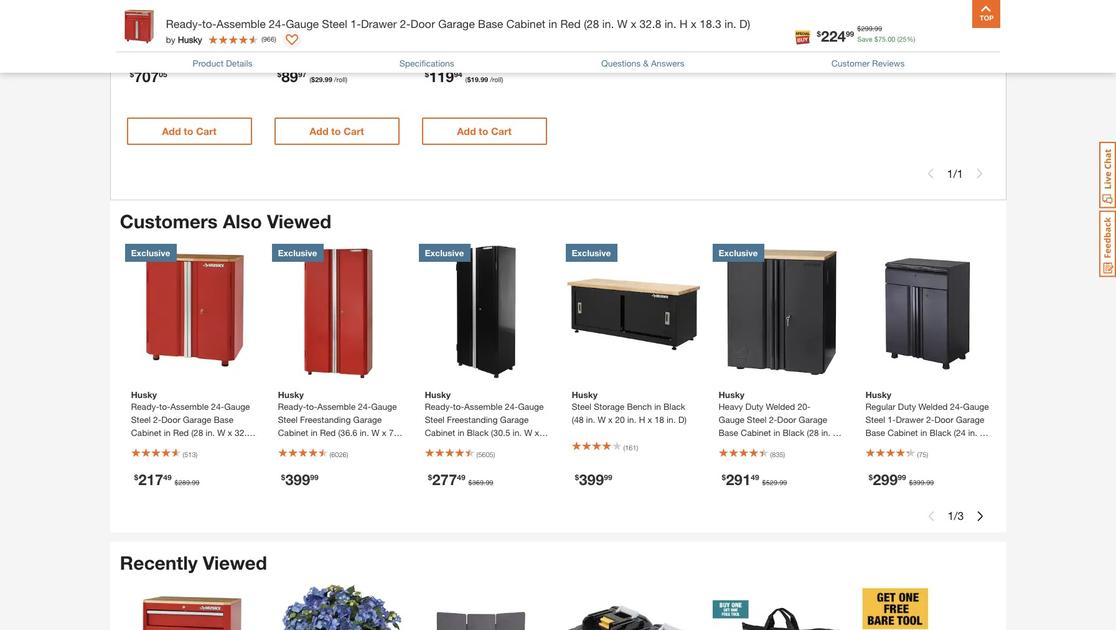 Task type: vqa. For each thing, say whether or not it's contained in the screenshot.
DO IT FOR YOU LOGO
no



Task type: locate. For each thing, give the bounding box(es) containing it.
24- for 277
[[505, 402, 518, 412]]

0 horizontal spatial add
[[162, 125, 181, 137]]

garage inside husky ready-to-assemble 24-gauge steel 2-door garage base cabinet in red (28 in. w x 32.8 in. h x 18.3 in. d)
[[183, 415, 212, 425]]

of inside flex seal family of products flex duct tape white 4.60" x 20' (6-pack)
[[505, 8, 517, 19]]

1 / 3
[[948, 510, 964, 523]]

products
[[274, 18, 324, 29], [422, 18, 471, 29]]

18v lxt lithium-ion battery and rapid optimum charger starter pack (5.0ah) image
[[713, 586, 850, 631]]

2 horizontal spatial 49
[[751, 473, 760, 483]]

h up 277
[[449, 441, 455, 451]]

garage up (30.5
[[500, 415, 529, 425]]

1 welded from the left
[[766, 402, 796, 412]]

of for 89
[[357, 8, 369, 19]]

in
[[549, 17, 558, 31], [655, 402, 662, 412], [164, 428, 171, 438], [311, 428, 318, 438], [458, 428, 465, 438], [774, 428, 781, 438], [921, 428, 928, 438]]

( inside $ 89 97 ( $ 29 . 99 /roll )
[[310, 76, 311, 84]]

to-
[[202, 17, 217, 31], [159, 402, 171, 412], [306, 402, 318, 412], [453, 402, 465, 412]]

duty right regular
[[899, 402, 917, 412]]

ready-to-assemble 24-gauge steel 1-drawer 2-door garage base cabinet in red (28 in. w x 32.8 in. h x 18.3 in. d) image
[[125, 586, 262, 631]]

1 vertical spatial 32.8
[[235, 428, 252, 438]]

duct right ( 966 )
[[293, 28, 311, 39]]

0 horizontal spatial pack)
[[299, 38, 321, 49]]

0 horizontal spatial 32.8
[[235, 428, 252, 438]]

0 horizontal spatial 299
[[862, 24, 873, 32]]

835
[[772, 451, 784, 459]]

flex inside flex seal family of products flex duct tape white 4.60" x 20' (6-pack)
[[422, 28, 438, 39]]

) right 19 on the left top of page
[[502, 76, 503, 84]]

ft. left aluminum
[[201, 18, 209, 29]]

18.3
[[700, 17, 722, 31], [158, 441, 175, 451], [305, 441, 322, 451], [464, 441, 481, 451]]

20
[[616, 415, 625, 425]]

49 for 277
[[457, 473, 466, 483]]

0 horizontal spatial $ 399 99
[[281, 471, 319, 489]]

door inside husky heavy duty welded 20- gauge steel 2-door garage base cabinet in black (28 in. w x 32 in. h x 21.5 in. d)
[[778, 415, 797, 425]]

299 up save
[[862, 24, 873, 32]]

2 seal from the left
[[446, 8, 469, 19]]

to- inside husky ready-to-assemble 24-gauge steel 2-door garage base cabinet in red (28 in. w x 32.8 in. h x 18.3 in. d)
[[159, 402, 171, 412]]

steel inside husky regular duty welded 24-gauge steel 1-drawer 2-door garage base cabinet in black (24 in. w x 33 in. h x 16 in. d)
[[866, 415, 886, 425]]

/ left this is the last slide icon
[[954, 167, 958, 181]]

2- up 217
[[153, 415, 161, 425]]

1 horizontal spatial drawer
[[896, 415, 924, 425]]

red right 4.60"
[[561, 17, 581, 31]]

welded for 291
[[766, 402, 796, 412]]

viewed right also
[[267, 211, 332, 233]]

1 horizontal spatial $ 399 99
[[575, 471, 613, 489]]

0 horizontal spatial 1-
[[351, 17, 361, 31]]

ft.
[[172, 18, 180, 29], [201, 18, 209, 29]]

2- up ( 75 )
[[927, 415, 935, 425]]

welded up 16
[[919, 402, 948, 412]]

h left 16
[[897, 441, 903, 451]]

0 horizontal spatial drawer
[[361, 17, 397, 31]]

72 for 399
[[389, 428, 399, 438]]

1
[[948, 167, 954, 181], [958, 167, 964, 181], [948, 510, 954, 523]]

questions & answers button
[[602, 57, 685, 70], [602, 57, 685, 70]]

of up 7.50"
[[357, 8, 369, 19]]

3 cart from the left
[[491, 125, 512, 137]]

1 horizontal spatial duty
[[899, 402, 917, 412]]

20' left (6-
[[422, 38, 434, 49]]

) down (30.5
[[494, 451, 495, 459]]

0 horizontal spatial family
[[323, 8, 355, 19]]

h
[[680, 17, 688, 31], [639, 415, 646, 425], [143, 441, 149, 451], [290, 441, 296, 451], [449, 441, 455, 451], [750, 441, 756, 451], [897, 441, 903, 451]]

75
[[879, 35, 886, 43], [919, 451, 927, 459]]

of for 119
[[505, 8, 517, 19]]

w inside husky ready-to-assemble 24-gauge steel 2-door garage base cabinet in red (28 in. w x 32.8 in. h x 18.3 in. d)
[[217, 428, 225, 438]]

) up $ 217 49 $ 289 . 99
[[196, 451, 198, 459]]

1 horizontal spatial 49
[[457, 473, 466, 483]]

2- inside husky heavy duty welded 20- gauge steel 2-door garage base cabinet in black (28 in. w x 32 in. h x 21.5 in. d)
[[769, 415, 778, 425]]

0 horizontal spatial 20'
[[274, 38, 286, 49]]

freestanding up (30.5
[[447, 415, 498, 425]]

10
[[160, 18, 170, 29], [189, 18, 199, 29]]

flex for 89
[[274, 28, 291, 39]]

customer
[[832, 58, 870, 68]]

1 horizontal spatial 20'
[[422, 38, 434, 49]]

seal for 119
[[446, 8, 469, 19]]

of up 4.60"
[[505, 8, 517, 19]]

( for ( 966 )
[[262, 35, 263, 43]]

husky ready-to-assemble 24-gauge steel 2-door garage base cabinet in red (28 in. w x 32.8 in. h x 18.3 in. d)
[[131, 390, 252, 451]]

door
[[411, 17, 435, 31], [161, 415, 181, 425], [778, 415, 797, 425], [935, 415, 954, 425]]

2 cart from the left
[[344, 125, 364, 137]]

399 inside $ 299 99 $ 399 . 99
[[914, 479, 925, 487]]

1 flex from the left
[[274, 28, 291, 39]]

husky
[[178, 34, 202, 45], [131, 390, 157, 400], [278, 390, 304, 400], [425, 390, 451, 400], [572, 390, 598, 400], [719, 390, 745, 400], [866, 390, 892, 400]]

d)
[[740, 17, 751, 31], [679, 415, 687, 425], [189, 441, 198, 451], [336, 441, 345, 451], [496, 441, 504, 451], [796, 441, 805, 451], [936, 441, 945, 451]]

10 up by husky
[[189, 18, 199, 29]]

products inside flex seal family of products flex duct tape white 4.60" x 20' (6-pack)
[[422, 18, 471, 29]]

gauge inside husky ready-to-assemble 24-gauge steel 2-door garage base cabinet in red (28 in. w x 32.8 in. h x 18.3 in. d)
[[224, 402, 250, 412]]

steel for husky ready-to-assemble 24-gauge steel freestanding garage cabinet in black (30.5 in. w x 72 in. h x 18.3 in. d)
[[425, 415, 445, 425]]

products up display icon
[[274, 18, 324, 29]]

heavy duty welded 20-gauge steel 2-door garage base cabinet in black (28 in. w x 32 in. h x 21.5 in. d) image
[[713, 244, 850, 381]]

2 49 from the left
[[457, 473, 466, 483]]

2 horizontal spatial add to cart button
[[422, 118, 547, 145]]

h up 217
[[143, 441, 149, 451]]

assemble inside husky ready-to-assemble 24-gauge steel freestanding garage cabinet in red (36.6 in. w x 72 in. h x 18.3 in. d)
[[318, 402, 356, 412]]

tape for 119
[[461, 28, 480, 39]]

1 horizontal spatial 32.8
[[640, 17, 662, 31]]

1 horizontal spatial add to cart button
[[274, 118, 400, 145]]

89
[[282, 68, 298, 86]]

0 horizontal spatial of
[[357, 8, 369, 19]]

seal inside flex seal family of products flex duct tape white 4.60" x 20' (6-pack)
[[446, 8, 469, 19]]

to- for husky ready-to-assemble 24-gauge steel 2-door garage base cabinet in red (28 in. w x 32.8 in. h x 18.3 in. d)
[[159, 402, 171, 412]]

base
[[478, 17, 504, 31], [214, 415, 234, 425], [719, 428, 739, 438], [866, 428, 886, 438]]

49 left the 529
[[751, 473, 760, 483]]

72 inside husky ready-to-assemble 24-gauge steel freestanding garage cabinet in black (30.5 in. w x 72 in. h x 18.3 in. d)
[[425, 441, 435, 451]]

1 horizontal spatial 75
[[919, 451, 927, 459]]

pack) right display icon
[[299, 38, 321, 49]]

. right 94
[[479, 76, 481, 84]]

product image image
[[119, 6, 160, 47]]

2 add from the left
[[310, 125, 329, 137]]

1 seal from the left
[[299, 8, 321, 19]]

( 513 )
[[183, 451, 198, 459]]

gauge for 217
[[224, 402, 250, 412]]

2 to from the left
[[331, 125, 341, 137]]

add down 19 on the left top of page
[[457, 125, 476, 137]]

2 add to cart from the left
[[310, 125, 364, 137]]

1 horizontal spatial freestanding
[[447, 415, 498, 425]]

1 of from the left
[[357, 8, 369, 19]]

0 vertical spatial 72
[[389, 428, 399, 438]]

0 horizontal spatial duty
[[746, 402, 764, 412]]

1 family from the left
[[323, 8, 355, 19]]

next slide image
[[976, 512, 986, 522]]

0 vertical spatial 75
[[879, 35, 886, 43]]

red inside husky ready-to-assemble 24-gauge steel 2-door garage base cabinet in red (28 in. w x 32.8 in. h x 18.3 in. d)
[[173, 428, 189, 438]]

of inside flex seal family of products flex duct tape white 7.50" x 20' (3-pack)
[[357, 8, 369, 19]]

0 horizontal spatial 72
[[389, 428, 399, 438]]

assemble up (30.5
[[464, 402, 503, 412]]

in left (36.6
[[311, 428, 318, 438]]

24- inside husky ready-to-assemble 24-gauge steel freestanding garage cabinet in red (36.6 in. w x 72 in. h x 18.3 in. d)
[[358, 402, 371, 412]]

75 left 00
[[879, 35, 886, 43]]

black up '835'
[[783, 428, 805, 438]]

2 welded from the left
[[919, 402, 948, 412]]

0 horizontal spatial duct
[[293, 28, 311, 39]]

w inside husky steel storage bench in black (48 in. w x 20 in. h x 18 in. d)
[[598, 415, 606, 425]]

2 of from the left
[[505, 8, 517, 19]]

cabinet inside husky ready-to-assemble 24-gauge steel freestanding garage cabinet in black (30.5 in. w x 72 in. h x 18.3 in. d)
[[425, 428, 455, 438]]

0 horizontal spatial add to cart
[[162, 125, 217, 137]]

d) inside husky ready-to-assemble 24-gauge steel freestanding garage cabinet in red (36.6 in. w x 72 in. h x 18.3 in. d)
[[336, 441, 345, 451]]

0 horizontal spatial add to cart button
[[127, 118, 252, 145]]

0 horizontal spatial 10
[[160, 18, 170, 29]]

1 horizontal spatial family
[[471, 8, 502, 19]]

assemble
[[217, 17, 266, 31], [171, 402, 209, 412], [318, 402, 356, 412], [464, 402, 503, 412]]

add to cart button for 89
[[274, 118, 400, 145]]

1 vertical spatial 299
[[873, 471, 898, 489]]

1 horizontal spatial duct
[[441, 28, 459, 39]]

0 horizontal spatial welded
[[766, 402, 796, 412]]

1 freestanding from the left
[[300, 415, 351, 425]]

husky regular duty welded 24-gauge steel 1-drawer 2-door garage base cabinet in black (24 in. w x 33 in. h x 16 in. d)
[[866, 390, 990, 451]]

24- inside husky regular duty welded 24-gauge steel 1-drawer 2-door garage base cabinet in black (24 in. w x 33 in. h x 16 in. d)
[[951, 402, 964, 412]]

) for husky ready-to-assemble 24-gauge steel 2-door garage base cabinet in red (28 in. w x 32.8 in. h x 18.3 in. d)
[[196, 451, 198, 459]]

black up 18 at the bottom right
[[664, 402, 686, 412]]

0 horizontal spatial flex
[[274, 8, 296, 19]]

flex for 119
[[422, 8, 444, 19]]

) right 29
[[346, 76, 348, 84]]

0 horizontal spatial (28
[[191, 428, 203, 438]]

duty
[[746, 402, 764, 412], [899, 402, 917, 412]]

ready-
[[166, 17, 202, 31], [131, 402, 159, 412], [278, 402, 306, 412], [425, 402, 453, 412]]

recently viewed
[[120, 552, 267, 575]]

assemble up ( 513 )
[[171, 402, 209, 412]]

1 horizontal spatial 10
[[189, 18, 199, 29]]

drawer inside husky regular duty welded 24-gauge steel 1-drawer 2-door garage base cabinet in black (24 in. w x 33 in. h x 16 in. d)
[[896, 415, 924, 425]]

49 left 369
[[457, 473, 466, 483]]

3 add to cart button from the left
[[422, 118, 547, 145]]

w inside husky ready-to-assemble 24-gauge steel freestanding garage cabinet in black (30.5 in. w x 72 in. h x 18.3 in. d)
[[525, 428, 533, 438]]

this is the last slide image
[[975, 169, 985, 179]]

. down ( 5605 )
[[484, 479, 486, 487]]

assemble up (36.6
[[318, 402, 356, 412]]

217
[[138, 471, 163, 489]]

tape right (6-
[[461, 28, 480, 39]]

white left 4.60"
[[482, 28, 505, 39]]

of
[[357, 8, 369, 19], [505, 8, 517, 19]]

2 horizontal spatial cart
[[491, 125, 512, 137]]

%)
[[907, 35, 916, 43]]

1 horizontal spatial seal
[[446, 8, 469, 19]]

) inside $ 89 97 ( $ 29 . 99 /roll )
[[346, 76, 348, 84]]

0 horizontal spatial products
[[274, 18, 324, 29]]

products up (6-
[[422, 18, 471, 29]]

1 horizontal spatial tape
[[461, 28, 480, 39]]

2 horizontal spatial add
[[457, 125, 476, 137]]

family
[[323, 8, 355, 19], [471, 8, 502, 19]]

garage inside husky ready-to-assemble 24-gauge steel freestanding garage cabinet in red (36.6 in. w x 72 in. h x 18.3 in. d)
[[353, 415, 382, 425]]

2 duty from the left
[[899, 402, 917, 412]]

flex up display icon
[[274, 8, 296, 19]]

in inside husky regular duty welded 24-gauge steel 1-drawer 2-door garage base cabinet in black (24 in. w x 33 in. h x 16 in. d)
[[921, 428, 928, 438]]

1 10 from the left
[[160, 18, 170, 29]]

1 horizontal spatial flex
[[422, 8, 444, 19]]

1 products from the left
[[274, 18, 324, 29]]

product details
[[193, 58, 253, 68]]

49 inside $ 277 49 $ 369 . 99
[[457, 473, 466, 483]]

2 /roll from the left
[[490, 76, 502, 84]]

1 horizontal spatial cart
[[344, 125, 364, 137]]

24- inside husky ready-to-assemble 24-gauge steel freestanding garage cabinet in black (30.5 in. w x 72 in. h x 18.3 in. d)
[[505, 402, 518, 412]]

. down 513
[[190, 479, 192, 487]]

gauge
[[286, 17, 319, 31], [224, 402, 250, 412], [371, 402, 397, 412], [518, 402, 544, 412], [964, 402, 990, 412]]

in up $ 217 49 $ 289 . 99
[[164, 428, 171, 438]]

2 horizontal spatial (28
[[807, 428, 819, 438]]

customer reviews button
[[832, 57, 905, 70], [832, 57, 905, 70]]

duct up "specifications"
[[441, 28, 459, 39]]

0 horizontal spatial 75
[[879, 35, 886, 43]]

20'
[[274, 38, 286, 49], [422, 38, 434, 49]]

steel inside husky ready-to-assemble 24-gauge steel freestanding garage cabinet in red (36.6 in. w x 72 in. h x 18.3 in. d)
[[278, 415, 298, 425]]

garage up (24
[[956, 415, 985, 425]]

garage down 20-
[[799, 415, 828, 425]]

2 tape from the left
[[461, 28, 480, 39]]

2- inside husky ready-to-assemble 24-gauge steel 2-door garage base cabinet in red (28 in. w x 32.8 in. h x 18.3 in. d)
[[153, 415, 161, 425]]

1 horizontal spatial white
[[482, 28, 505, 39]]

add down 29
[[310, 125, 329, 137]]

.
[[873, 24, 875, 32], [886, 35, 888, 43], [323, 76, 325, 84], [479, 76, 481, 84], [190, 479, 192, 487], [484, 479, 486, 487], [778, 479, 780, 487], [925, 479, 927, 487]]

red left (36.6
[[320, 428, 336, 438]]

32.8
[[640, 17, 662, 31], [235, 428, 252, 438]]

/roll inside $ 89 97 ( $ 29 . 99 /roll )
[[334, 76, 346, 84]]

cabinet
[[507, 17, 546, 31], [131, 428, 161, 438], [278, 428, 308, 438], [425, 428, 455, 438], [741, 428, 772, 438], [888, 428, 919, 438]]

h inside husky ready-to-assemble 24-gauge steel freestanding garage cabinet in black (30.5 in. w x 72 in. h x 18.3 in. d)
[[449, 441, 455, 451]]

duct inside flex seal family of products flex duct tape white 7.50" x 20' (3-pack)
[[293, 28, 311, 39]]

7.50"
[[359, 28, 380, 39]]

husky ready-to-assemble 24-gauge steel freestanding garage cabinet in black (30.5 in. w x 72 in. h x 18.3 in. d)
[[425, 390, 544, 451]]

2 family from the left
[[471, 8, 502, 19]]

display image
[[286, 34, 298, 47]]

/roll right 29
[[334, 76, 346, 84]]

2 freestanding from the left
[[447, 415, 498, 425]]

0 horizontal spatial tape
[[314, 28, 332, 39]]

2 gal. pop star bigleaf hydrangea flowering shrub with electric blue or pink lacecap flowers image
[[272, 586, 409, 631]]

(28 inside husky ready-to-assemble 24-gauge steel 2-door garage base cabinet in red (28 in. w x 32.8 in. h x 18.3 in. d)
[[191, 428, 203, 438]]

gauge inside husky ready-to-assemble 24-gauge steel freestanding garage cabinet in black (30.5 in. w x 72 in. h x 18.3 in. d)
[[518, 402, 544, 412]]

husky ready-to-assemble 24-gauge steel freestanding garage cabinet in red (36.6 in. w x 72 in. h x 18.3 in. d)
[[278, 390, 399, 451]]

1 /roll from the left
[[334, 76, 346, 84]]

black inside husky ready-to-assemble 24-gauge steel freestanding garage cabinet in black (30.5 in. w x 72 in. h x 18.3 in. d)
[[467, 428, 489, 438]]

( 966 )
[[262, 35, 277, 43]]

2 flex from the left
[[422, 8, 444, 19]]

ready- inside husky ready-to-assemble 24-gauge steel freestanding garage cabinet in black (30.5 in. w x 72 in. h x 18.3 in. d)
[[425, 402, 453, 412]]

seal up (3-
[[299, 8, 321, 19]]

0 horizontal spatial /roll
[[334, 76, 346, 84]]

reclaim 66 in. slate gray 3-panel room divider image
[[419, 586, 556, 631]]

1 for 1 / 3
[[948, 510, 954, 523]]

to- inside husky ready-to-assemble 24-gauge steel freestanding garage cabinet in black (30.5 in. w x 72 in. h x 18.3 in. d)
[[453, 402, 465, 412]]

garage inside husky ready-to-assemble 24-gauge steel freestanding garage cabinet in black (30.5 in. w x 72 in. h x 18.3 in. d)
[[500, 415, 529, 425]]

) for husky ready-to-assemble 24-gauge steel freestanding garage cabinet in black (30.5 in. w x 72 in. h x 18.3 in. d)
[[494, 451, 495, 459]]

steel storage bench in black (48 in. w x 20 in. h x 18 in. d) image
[[566, 244, 703, 381]]

1 horizontal spatial add
[[310, 125, 329, 137]]

21.5
[[765, 441, 782, 451]]

1 vertical spatial 1-
[[888, 415, 896, 425]]

1 horizontal spatial 1-
[[888, 415, 896, 425]]

1 duty from the left
[[746, 402, 764, 412]]

flex up the 89
[[274, 28, 291, 39]]

seal up (6-
[[446, 8, 469, 19]]

duty inside husky heavy duty welded 20- gauge steel 2-door garage base cabinet in black (28 in. w x 32 in. h x 21.5 in. d)
[[746, 402, 764, 412]]

1 exclusive from the left
[[131, 248, 170, 258]]

to- inside husky ready-to-assemble 24-gauge steel freestanding garage cabinet in red (36.6 in. w x 72 in. h x 18.3 in. d)
[[306, 402, 318, 412]]

tape
[[314, 28, 332, 39], [461, 28, 480, 39]]

1 pack) from the left
[[299, 38, 321, 49]]

h inside husky regular duty welded 24-gauge steel 1-drawer 2-door garage base cabinet in black (24 in. w x 33 in. h x 16 in. d)
[[897, 441, 903, 451]]

49 for 217
[[163, 473, 172, 483]]

in up 16
[[921, 428, 928, 438]]

3 add from the left
[[457, 125, 476, 137]]

72 right (36.6
[[389, 428, 399, 438]]

in up 21.5
[[774, 428, 781, 438]]

black left (24
[[930, 428, 952, 438]]

white inside flex seal family of products flex duct tape white 4.60" x 20' (6-pack)
[[482, 28, 505, 39]]

. down ( 75 )
[[925, 479, 927, 487]]

20' inside flex seal family of products flex duct tape white 4.60" x 20' (6-pack)
[[422, 38, 434, 49]]

2 horizontal spatial to
[[479, 125, 489, 137]]

freestanding for $
[[447, 415, 498, 425]]

. down '835'
[[778, 479, 780, 487]]

2 $ 399 99 from the left
[[575, 471, 613, 489]]

0 vertical spatial /
[[954, 167, 958, 181]]

tape inside flex seal family of products flex duct tape white 7.50" x 20' (3-pack)
[[314, 28, 332, 39]]

2 add to cart button from the left
[[274, 118, 400, 145]]

duct inside flex seal family of products flex duct tape white 4.60" x 20' (6-pack)
[[441, 28, 459, 39]]

duty up gauge steel
[[746, 402, 764, 412]]

. right 97
[[323, 76, 325, 84]]

viewed up ready-to-assemble 24-gauge steel 1-drawer 2-door garage base cabinet in red (28 in. w x 32.8 in. h x 18.3 in. d) image
[[203, 552, 267, 575]]

1 horizontal spatial 299
[[873, 471, 898, 489]]

0 horizontal spatial cart
[[196, 125, 217, 137]]

119
[[429, 68, 454, 86]]

$ 399 99 for steel storage bench in black (48 in. w x 20 in. h x 18 in. d)
[[575, 471, 613, 489]]

1 add from the left
[[162, 125, 181, 137]]

to for 89
[[331, 125, 341, 137]]

seal
[[299, 8, 321, 19], [446, 8, 469, 19]]

1 horizontal spatial pack)
[[447, 38, 469, 49]]

0 horizontal spatial seal
[[299, 8, 321, 19]]

1 white from the left
[[335, 28, 357, 39]]

add for 89
[[310, 125, 329, 137]]

duty for 299
[[899, 402, 917, 412]]

pack) down the ready-to-assemble 24-gauge steel 1-drawer 2-door garage base cabinet in red (28 in. w x 32.8 in. h x 18.3 in. d)
[[447, 38, 469, 49]]

0 horizontal spatial 399
[[285, 471, 310, 489]]

) down (36.6
[[347, 451, 348, 459]]

flex up "specifications"
[[422, 28, 438, 39]]

0 vertical spatial 299
[[862, 24, 873, 32]]

1 horizontal spatial 72
[[425, 441, 435, 451]]

1 vertical spatial 72
[[425, 441, 435, 451]]

2 horizontal spatial add to cart
[[457, 125, 512, 137]]

5 exclusive from the left
[[719, 248, 758, 258]]

369
[[473, 479, 484, 487]]

black inside husky heavy duty welded 20- gauge steel 2-door garage base cabinet in black (28 in. w x 32 in. h x 21.5 in. d)
[[783, 428, 805, 438]]

assemble up 966
[[217, 17, 266, 31]]

heavy
[[719, 402, 743, 412]]

1 $ 399 99 from the left
[[281, 471, 319, 489]]

(24
[[954, 428, 966, 438]]

family for 89
[[323, 8, 355, 19]]

3 to from the left
[[479, 125, 489, 137]]

10 up by
[[160, 18, 170, 29]]

1 tape from the left
[[314, 28, 332, 39]]

seal inside flex seal family of products flex duct tape white 7.50" x 20' (3-pack)
[[299, 8, 321, 19]]

2 duct from the left
[[441, 28, 459, 39]]

cart for 89
[[344, 125, 364, 137]]

) for husky regular duty welded 24-gauge steel 1-drawer 2-door garage base cabinet in black (24 in. w x 33 in. h x 16 in. d)
[[927, 451, 929, 459]]

2 horizontal spatial 399
[[914, 479, 925, 487]]

0 horizontal spatial freestanding
[[300, 415, 351, 425]]

75 up $ 299 99 $ 399 . 99
[[919, 451, 927, 459]]

1 horizontal spatial (28
[[584, 17, 600, 31]]

duct
[[293, 28, 311, 39], [441, 28, 459, 39]]

1 right this is the first slide image
[[948, 167, 954, 181]]

( for ( 5605 )
[[477, 451, 478, 459]]

white left 7.50"
[[335, 28, 357, 39]]

) left display icon
[[275, 35, 277, 43]]

513
[[184, 451, 196, 459]]

20-
[[798, 402, 811, 412]]

add to cart
[[162, 125, 217, 137], [310, 125, 364, 137], [457, 125, 512, 137]]

1 horizontal spatial to
[[331, 125, 341, 137]]

72 up 277
[[425, 441, 435, 451]]

3 exclusive from the left
[[425, 248, 464, 258]]

viewed
[[267, 211, 332, 233], [203, 552, 267, 575]]

1 20' from the left
[[274, 38, 286, 49]]

red up ( 513 )
[[173, 428, 189, 438]]

welded left 20-
[[766, 402, 796, 412]]

1 to from the left
[[184, 125, 193, 137]]

h down bench
[[639, 415, 646, 425]]

flex up (6-
[[422, 8, 444, 19]]

in left (30.5
[[458, 428, 465, 438]]

49 inside "$ 291 49 $ 529 . 99"
[[751, 473, 760, 483]]

(28 inside husky heavy duty welded 20- gauge steel 2-door garage base cabinet in black (28 in. w x 32 in. h x 21.5 in. d)
[[807, 428, 819, 438]]

1 add to cart from the left
[[162, 125, 217, 137]]

/
[[954, 167, 958, 181], [954, 510, 958, 523]]

1 vertical spatial /
[[954, 510, 958, 523]]

1 horizontal spatial 399
[[579, 471, 604, 489]]

$
[[858, 24, 862, 32], [817, 29, 821, 38], [875, 35, 879, 43], [130, 70, 134, 79], [277, 70, 282, 79], [425, 70, 429, 79], [311, 76, 315, 84], [467, 76, 471, 84], [134, 473, 138, 483], [281, 473, 285, 483], [428, 473, 432, 483], [575, 473, 579, 483], [722, 473, 726, 483], [869, 473, 873, 483], [175, 479, 179, 487], [469, 479, 473, 487], [763, 479, 767, 487], [910, 479, 914, 487]]

gauge for 277
[[518, 402, 544, 412]]

1 vertical spatial 75
[[919, 451, 927, 459]]

0 horizontal spatial 49
[[163, 473, 172, 483]]

0 horizontal spatial ft.
[[172, 18, 180, 29]]

x 32
[[719, 441, 736, 451]]

husky inside husky regular duty welded 24-gauge steel 1-drawer 2-door garage base cabinet in black (24 in. w x 33 in. h x 16 in. d)
[[866, 390, 892, 400]]

to for 119
[[479, 125, 489, 137]]

add
[[162, 125, 181, 137], [310, 125, 329, 137], [457, 125, 476, 137]]

. left 25
[[886, 35, 888, 43]]

0 horizontal spatial white
[[335, 28, 357, 39]]

1 vertical spatial drawer
[[896, 415, 924, 425]]

pack)
[[299, 38, 321, 49], [447, 38, 469, 49]]

( inside $ 119 94 ( $ 19 . 99 /roll )
[[466, 76, 467, 84]]

. inside $ 217 49 $ 289 . 99
[[190, 479, 192, 487]]

1 left 3
[[948, 510, 954, 523]]

save
[[858, 35, 873, 43]]

husky inside husky ready-to-assemble 24-gauge steel freestanding garage cabinet in black (30.5 in. w x 72 in. h x 18.3 in. d)
[[425, 390, 451, 400]]

add down 05
[[162, 125, 181, 137]]

drawer
[[361, 17, 397, 31], [896, 415, 924, 425]]

299 down 33
[[873, 471, 898, 489]]

/ for 3
[[954, 510, 958, 523]]

1 49 from the left
[[163, 473, 172, 483]]

d) inside husky heavy duty welded 20- gauge steel 2-door garage base cabinet in black (28 in. w x 32 in. h x 21.5 in. d)
[[796, 441, 805, 451]]

3 add to cart from the left
[[457, 125, 512, 137]]

products for 119
[[422, 18, 471, 29]]

/roll right 19 on the left top of page
[[490, 76, 502, 84]]

20' inside flex seal family of products flex duct tape white 7.50" x 20' (3-pack)
[[274, 38, 286, 49]]

1 horizontal spatial of
[[505, 8, 517, 19]]

bench
[[627, 402, 652, 412]]

2- up 21.5
[[769, 415, 778, 425]]

49
[[163, 473, 172, 483], [457, 473, 466, 483], [751, 473, 760, 483]]

garage up ( 513 )
[[183, 415, 212, 425]]

2 flex from the left
[[422, 28, 438, 39]]

h left 21.5
[[750, 441, 756, 451]]

steel inside husky steel storage bench in black (48 in. w x 20 in. h x 18 in. d)
[[572, 402, 592, 412]]

) down bench
[[637, 444, 639, 452]]

black inside husky steel storage bench in black (48 in. w x 20 in. h x 18 in. d)
[[664, 402, 686, 412]]

2 white from the left
[[482, 28, 505, 39]]

24- inside husky ready-to-assemble 24-gauge steel 2-door garage base cabinet in red (28 in. w x 32.8 in. h x 18.3 in. d)
[[211, 402, 224, 412]]

20' left (3-
[[274, 38, 286, 49]]

specifications button
[[400, 57, 455, 70], [400, 57, 455, 70]]

add for 119
[[457, 125, 476, 137]]

1 horizontal spatial red
[[320, 428, 336, 438]]

assemble inside husky ready-to-assemble 24-gauge steel 2-door garage base cabinet in red (28 in. w x 32.8 in. h x 18.3 in. d)
[[171, 402, 209, 412]]

/ left "next slide" icon
[[954, 510, 958, 523]]

cart for 119
[[491, 125, 512, 137]]

1 duct from the left
[[293, 28, 311, 39]]

399
[[285, 471, 310, 489], [579, 471, 604, 489], [914, 479, 925, 487]]

24- for 299
[[951, 402, 964, 412]]

assemble inside husky ready-to-assemble 24-gauge steel freestanding garage cabinet in black (30.5 in. w x 72 in. h x 18.3 in. d)
[[464, 402, 503, 412]]

noble
[[127, 8, 151, 19]]

d) inside husky ready-to-assemble 24-gauge steel freestanding garage cabinet in black (30.5 in. w x 72 in. h x 18.3 in. d)
[[496, 441, 504, 451]]

3 49 from the left
[[751, 473, 760, 483]]

gauge inside husky regular duty welded 24-gauge steel 1-drawer 2-door garage base cabinet in black (24 in. w x 33 in. h x 16 in. d)
[[964, 402, 990, 412]]

garage up (36.6
[[353, 415, 382, 425]]

x
[[631, 17, 637, 31], [691, 17, 697, 31], [182, 18, 187, 29], [383, 28, 387, 39], [530, 28, 535, 39], [609, 415, 613, 425], [648, 415, 653, 425], [228, 428, 232, 438], [382, 428, 387, 438], [535, 428, 540, 438], [151, 441, 156, 451], [298, 441, 303, 451], [458, 441, 462, 451], [758, 441, 763, 451], [866, 441, 871, 451], [905, 441, 910, 451]]

freestanding inside husky ready-to-assemble 24-gauge steel freestanding garage cabinet in red (36.6 in. w x 72 in. h x 18.3 in. d)
[[300, 415, 351, 425]]

(
[[898, 35, 900, 43], [262, 35, 263, 43], [310, 76, 311, 84], [466, 76, 467, 84], [624, 444, 625, 452], [183, 451, 184, 459], [330, 451, 331, 459], [477, 451, 478, 459], [771, 451, 772, 459], [918, 451, 919, 459]]

) for husky heavy duty welded 20- gauge steel 2-door garage base cabinet in black (28 in. w x 32 in. h x 21.5 in. d)
[[784, 451, 786, 459]]

2 20' from the left
[[422, 38, 434, 49]]

black left (30.5
[[467, 428, 489, 438]]

ft. up by
[[172, 18, 180, 29]]

24- for 217
[[211, 402, 224, 412]]

1 horizontal spatial ft.
[[201, 18, 209, 29]]

husky for husky heavy duty welded 20- gauge steel 2-door garage base cabinet in black (28 in. w x 32 in. h x 21.5 in. d)
[[719, 390, 745, 400]]

( for ( 161 )
[[624, 444, 625, 452]]

99
[[875, 24, 883, 32], [846, 29, 855, 38], [325, 76, 332, 84], [481, 76, 488, 84], [310, 473, 319, 483], [604, 473, 613, 483], [898, 473, 907, 483], [192, 479, 200, 487], [486, 479, 494, 487], [780, 479, 787, 487], [927, 479, 934, 487]]

49 left "289"
[[163, 473, 172, 483]]

1 horizontal spatial products
[[422, 18, 471, 29]]

1 horizontal spatial welded
[[919, 402, 948, 412]]

1 horizontal spatial flex
[[422, 28, 438, 39]]

1 horizontal spatial /roll
[[490, 76, 502, 84]]

pack) for 89
[[299, 38, 321, 49]]

steel inside husky ready-to-assemble 24-gauge steel 2-door garage base cabinet in red (28 in. w x 32.8 in. h x 18.3 in. d)
[[131, 415, 151, 425]]

) right 21.5
[[784, 451, 786, 459]]

exclusive
[[131, 248, 170, 258], [278, 248, 317, 258], [425, 248, 464, 258], [572, 248, 611, 258], [719, 248, 758, 258]]

products inside flex seal family of products flex duct tape white 7.50" x 20' (3-pack)
[[274, 18, 324, 29]]

garage inside husky regular duty welded 24-gauge steel 1-drawer 2-door garage base cabinet in black (24 in. w x 33 in. h x 16 in. d)
[[956, 415, 985, 425]]

( 161 )
[[624, 444, 639, 452]]

freestanding up (36.6
[[300, 415, 351, 425]]

2 pack) from the left
[[447, 38, 469, 49]]

h left ( 6026 )
[[290, 441, 296, 451]]

) right 16
[[927, 451, 929, 459]]

1 flex from the left
[[274, 8, 296, 19]]

flex for 89
[[274, 8, 296, 19]]

0 horizontal spatial to
[[184, 125, 193, 137]]

family inside flex seal family of products flex duct tape white 4.60" x 20' (6-pack)
[[471, 8, 502, 19]]

1 horizontal spatial add to cart
[[310, 125, 364, 137]]

0 horizontal spatial red
[[173, 428, 189, 438]]

0 horizontal spatial flex
[[274, 28, 291, 39]]

( for ( 835 )
[[771, 451, 772, 459]]

72 for $
[[425, 441, 435, 451]]

ready- inside husky ready-to-assemble 24-gauge steel freestanding garage cabinet in red (36.6 in. w x 72 in. h x 18.3 in. d)
[[278, 402, 306, 412]]

family inside flex seal family of products flex duct tape white 7.50" x 20' (3-pack)
[[323, 8, 355, 19]]

/ for 1
[[954, 167, 958, 181]]

) for husky ready-to-assemble 24-gauge steel freestanding garage cabinet in red (36.6 in. w x 72 in. h x 18.3 in. d)
[[347, 451, 348, 459]]

steel
[[322, 17, 347, 31], [572, 402, 592, 412], [131, 415, 151, 425], [278, 415, 298, 425], [425, 415, 445, 425], [866, 415, 886, 425]]

2 products from the left
[[422, 18, 471, 29]]



Task type: describe. For each thing, give the bounding box(es) containing it.
18.3 inside husky ready-to-assemble 24-gauge steel freestanding garage cabinet in red (36.6 in. w x 72 in. h x 18.3 in. d)
[[305, 441, 322, 451]]

$ inside $ 224 99
[[817, 29, 821, 38]]

. inside $ 119 94 ( $ 19 . 99 /roll )
[[479, 76, 481, 84]]

cabinet inside husky heavy duty welded 20- gauge steel 2-door garage base cabinet in black (28 in. w x 32 in. h x 21.5 in. d)
[[741, 428, 772, 438]]

regular
[[866, 402, 896, 412]]

/roll for 119
[[490, 76, 502, 84]]

husky for husky steel storage bench in black (48 in. w x 20 in. h x 18 in. d)
[[572, 390, 598, 400]]

5605
[[478, 451, 494, 459]]

exclusive for 277
[[425, 248, 464, 258]]

gauge inside husky ready-to-assemble 24-gauge steel freestanding garage cabinet in red (36.6 in. w x 72 in. h x 18.3 in. d)
[[371, 402, 397, 412]]

$ 299 . 99 save $ 75 . 00 ( 25 %)
[[858, 24, 916, 43]]

$ 119 94 ( $ 19 . 99 /roll )
[[425, 68, 503, 86]]

99 inside "$ 291 49 $ 529 . 99"
[[780, 479, 787, 487]]

( inside $ 299 . 99 save $ 75 . 00 ( 25 %)
[[898, 35, 900, 43]]

base inside husky ready-to-assemble 24-gauge steel 2-door garage base cabinet in red (28 in. w x 32.8 in. h x 18.3 in. d)
[[214, 415, 234, 425]]

h inside husky ready-to-assemble 24-gauge steel 2-door garage base cabinet in red (28 in. w x 32.8 in. h x 18.3 in. d)
[[143, 441, 149, 451]]

$ 299 99 $ 399 . 99
[[869, 471, 934, 489]]

25
[[900, 35, 907, 43]]

x inside flex seal family of products flex duct tape white 7.50" x 20' (3-pack)
[[383, 28, 387, 39]]

steel for husky ready-to-assemble 24-gauge steel 2-door garage base cabinet in red (28 in. w x 32.8 in. h x 18.3 in. d)
[[131, 415, 151, 425]]

also
[[223, 211, 262, 233]]

noble house wesson 10 ft. x 10 ft. aluminum gazebo with hardtop
[[127, 8, 250, 39]]

h inside husky heavy duty welded 20- gauge steel 2-door garage base cabinet in black (28 in. w x 32 in. h x 21.5 in. d)
[[750, 441, 756, 451]]

red inside husky ready-to-assemble 24-gauge steel freestanding garage cabinet in red (36.6 in. w x 72 in. h x 18.3 in. d)
[[320, 428, 336, 438]]

husky for husky ready-to-assemble 24-gauge steel freestanding garage cabinet in black (30.5 in. w x 72 in. h x 18.3 in. d)
[[425, 390, 451, 400]]

( 6026 )
[[330, 451, 348, 459]]

steel for husky ready-to-assemble 24-gauge steel freestanding garage cabinet in red (36.6 in. w x 72 in. h x 18.3 in. d)
[[278, 415, 298, 425]]

1- inside husky regular duty welded 24-gauge steel 1-drawer 2-door garage base cabinet in black (24 in. w x 33 in. h x 16 in. d)
[[888, 415, 896, 425]]

in inside husky ready-to-assemble 24-gauge steel 2-door garage base cabinet in red (28 in. w x 32.8 in. h x 18.3 in. d)
[[164, 428, 171, 438]]

20' for 89
[[274, 38, 286, 49]]

966
[[263, 35, 275, 43]]

( 75 )
[[918, 451, 929, 459]]

add to cart for 89
[[310, 125, 364, 137]]

$ 89 97 ( $ 29 . 99 /roll )
[[277, 68, 348, 86]]

gazebo
[[127, 28, 157, 39]]

flex seal family of products flex duct tape white 4.60" x 20' (6-pack)
[[422, 8, 535, 49]]

2 horizontal spatial red
[[561, 17, 581, 31]]

277
[[432, 471, 457, 489]]

99 inside $ 217 49 $ 289 . 99
[[192, 479, 200, 487]]

white for 119
[[482, 28, 505, 39]]

products for 89
[[274, 18, 324, 29]]

cabinet inside husky regular duty welded 24-gauge steel 1-drawer 2-door garage base cabinet in black (24 in. w x 33 in. h x 16 in. d)
[[888, 428, 919, 438]]

224
[[821, 27, 846, 45]]

gauge for 299
[[964, 402, 990, 412]]

1 for 1 / 1
[[948, 167, 954, 181]]

161
[[625, 444, 637, 452]]

to- for husky ready-to-assemble 24-gauge steel freestanding garage cabinet in black (30.5 in. w x 72 in. h x 18.3 in. d)
[[453, 402, 465, 412]]

hardtop
[[178, 28, 210, 39]]

18.3 inside husky ready-to-assemble 24-gauge steel 2-door garage base cabinet in red (28 in. w x 32.8 in. h x 18.3 in. d)
[[158, 441, 175, 451]]

husky heavy duty welded 20- gauge steel 2-door garage base cabinet in black (28 in. w x 32 in. h x 21.5 in. d)
[[719, 390, 841, 451]]

x inside husky heavy duty welded 20- gauge steel 2-door garage base cabinet in black (28 in. w x 32 in. h x 21.5 in. d)
[[758, 441, 763, 451]]

flex for 119
[[422, 28, 438, 39]]

pack) for 119
[[447, 38, 469, 49]]

) inside $ 119 94 ( $ 19 . 99 /roll )
[[502, 76, 503, 84]]

. inside $ 277 49 $ 369 . 99
[[484, 479, 486, 487]]

questions & answers
[[602, 58, 685, 68]]

1 left this is the last slide icon
[[958, 167, 964, 181]]

d) inside husky regular duty welded 24-gauge steel 1-drawer 2-door garage base cabinet in black (24 in. w x 33 in. h x 16 in. d)
[[936, 441, 945, 451]]

94
[[454, 70, 463, 79]]

seal for 89
[[299, 8, 321, 19]]

) for husky steel storage bench in black (48 in. w x 20 in. h x 18 in. d)
[[637, 444, 639, 452]]

door inside husky regular duty welded 24-gauge steel 1-drawer 2-door garage base cabinet in black (24 in. w x 33 in. h x 16 in. d)
[[935, 415, 954, 425]]

32.8 inside husky ready-to-assemble 24-gauge steel 2-door garage base cabinet in red (28 in. w x 32.8 in. h x 18.3 in. d)
[[235, 428, 252, 438]]

97
[[298, 70, 307, 79]]

( for ( 75 )
[[918, 451, 919, 459]]

customer reviews
[[832, 58, 905, 68]]

20v max xr premium lithium-ion 6.0ah and 4.0ah starter kit image
[[860, 586, 997, 631]]

$ 707 05
[[130, 68, 167, 86]]

$ inside $ 707 05
[[130, 70, 134, 79]]

h inside husky ready-to-assemble 24-gauge steel freestanding garage cabinet in red (36.6 in. w x 72 in. h x 18.3 in. d)
[[290, 441, 296, 451]]

ready-to-assemble 24-gauge steel 1-drawer 2-door garage base cabinet in red (28 in. w x 32.8 in. h x 18.3 in. d)
[[166, 17, 751, 31]]

gauge steel
[[719, 415, 767, 425]]

w inside husky heavy duty welded 20- gauge steel 2-door garage base cabinet in black (28 in. w x 32 in. h x 21.5 in. d)
[[833, 428, 841, 438]]

aluminum
[[212, 18, 250, 29]]

to- for husky ready-to-assemble 24-gauge steel freestanding garage cabinet in red (36.6 in. w x 72 in. h x 18.3 in. d)
[[306, 402, 318, 412]]

reviews
[[873, 58, 905, 68]]

in inside husky heavy duty welded 20- gauge steel 2-door garage base cabinet in black (28 in. w x 32 in. h x 21.5 in. d)
[[774, 428, 781, 438]]

0 vertical spatial viewed
[[267, 211, 332, 233]]

299 for $ 299 99 $ 399 . 99
[[873, 471, 898, 489]]

add to cart button for 119
[[422, 118, 547, 145]]

door inside husky ready-to-assemble 24-gauge steel 2-door garage base cabinet in red (28 in. w x 32.8 in. h x 18.3 in. d)
[[161, 415, 181, 425]]

top button
[[973, 0, 1001, 28]]

6026
[[331, 451, 347, 459]]

regular duty welded 24-gauge steel 1-drawer 2-door garage base cabinet in black (24 in. w x 33 in. h x 16 in. d) image
[[860, 244, 997, 381]]

by
[[166, 34, 176, 45]]

in inside husky steel storage bench in black (48 in. w x 20 in. h x 18 in. d)
[[655, 402, 662, 412]]

(6-
[[437, 38, 447, 49]]

399 for steel storage bench in black (48 in. w x 20 in. h x 18 in. d)
[[579, 471, 604, 489]]

base inside husky regular duty welded 24-gauge steel 1-drawer 2-door garage base cabinet in black (24 in. w x 33 in. h x 16 in. d)
[[866, 428, 886, 438]]

(30.5
[[491, 428, 511, 438]]

w inside husky ready-to-assemble 24-gauge steel freestanding garage cabinet in red (36.6 in. w x 72 in. h x 18.3 in. d)
[[372, 428, 380, 438]]

2- inside husky regular duty welded 24-gauge steel 1-drawer 2-door garage base cabinet in black (24 in. w x 33 in. h x 16 in. d)
[[927, 415, 935, 425]]

husky for husky ready-to-assemble 24-gauge steel 2-door garage base cabinet in red (28 in. w x 32.8 in. h x 18.3 in. d)
[[131, 390, 157, 400]]

99 inside $ 119 94 ( $ 19 . 99 /roll )
[[481, 76, 488, 84]]

assemble for husky ready-to-assemble 24-gauge steel freestanding garage cabinet in black (30.5 in. w x 72 in. h x 18.3 in. d)
[[464, 402, 503, 412]]

this is the first slide image
[[926, 169, 936, 179]]

18
[[655, 415, 665, 425]]

assemble for husky ready-to-assemble 24-gauge steel freestanding garage cabinet in red (36.6 in. w x 72 in. h x 18.3 in. d)
[[318, 402, 356, 412]]

customers also viewed
[[120, 211, 332, 233]]

(36.6
[[338, 428, 358, 438]]

ready-to-assemble 24-gauge steel freestanding garage cabinet in black (30.5 in. w x 72 in. h x 18.3 in. d) image
[[419, 244, 556, 381]]

feedback link image
[[1100, 211, 1117, 278]]

wesson
[[127, 18, 158, 29]]

base inside husky heavy duty welded 20- gauge steel 2-door garage base cabinet in black (28 in. w x 32 in. h x 21.5 in. d)
[[719, 428, 739, 438]]

. inside $ 89 97 ( $ 29 . 99 /roll )
[[323, 76, 325, 84]]

h up answers
[[680, 17, 688, 31]]

ready-to-assemble 24-gauge steel freestanding garage cabinet in red (36.6 in. w x 72 in. h x 18.3 in. d) image
[[272, 244, 409, 381]]

questions
[[602, 58, 641, 68]]

duct for 89
[[293, 28, 311, 39]]

duct for 119
[[441, 28, 459, 39]]

in inside husky ready-to-assemble 24-gauge steel freestanding garage cabinet in black (30.5 in. w x 72 in. h x 18.3 in. d)
[[458, 428, 465, 438]]

2 ft. from the left
[[201, 18, 209, 29]]

welded for 299
[[919, 402, 948, 412]]

d) inside husky ready-to-assemble 24-gauge steel 2-door garage base cabinet in red (28 in. w x 32.8 in. h x 18.3 in. d)
[[189, 441, 198, 451]]

18.3 inside husky ready-to-assemble 24-gauge steel freestanding garage cabinet in black (30.5 in. w x 72 in. h x 18.3 in. d)
[[464, 441, 481, 451]]

( for ( 6026 )
[[330, 451, 331, 459]]

this is the first slide image
[[927, 512, 937, 522]]

05
[[159, 70, 167, 79]]

d) inside husky steel storage bench in black (48 in. w x 20 in. h x 18 in. d)
[[679, 415, 687, 425]]

291
[[726, 471, 751, 489]]

75 inside $ 299 . 99 save $ 75 . 00 ( 25 %)
[[879, 35, 886, 43]]

x inside flex seal family of products flex duct tape white 4.60" x 20' (6-pack)
[[530, 28, 535, 39]]

(3-
[[289, 38, 299, 49]]

2 exclusive from the left
[[278, 248, 317, 258]]

specifications
[[400, 58, 455, 68]]

00
[[888, 35, 896, 43]]

exclusive for 217
[[131, 248, 170, 258]]

$ 224 99
[[817, 27, 855, 45]]

99 inside $ 299 . 99 save $ 75 . 00 ( 25 %)
[[875, 24, 883, 32]]

exclusive for 291
[[719, 248, 758, 258]]

99 inside $ 224 99
[[846, 29, 855, 38]]

4.60"
[[507, 28, 528, 39]]

house
[[154, 8, 180, 19]]

2- right 7.50"
[[400, 17, 411, 31]]

399 for ready-to-assemble 24-gauge steel freestanding garage cabinet in red (36.6 in. w x 72 in. h x 18.3 in. d)
[[285, 471, 310, 489]]

$ 277 49 $ 369 . 99
[[428, 471, 494, 489]]

husky steel storage bench in black (48 in. w x 20 in. h x 18 in. d)
[[572, 390, 687, 425]]

( for ( 513 )
[[183, 451, 184, 459]]

1 ft. from the left
[[172, 18, 180, 29]]

answers
[[651, 58, 685, 68]]

flex seal family of products flex duct tape white 7.50" x 20' (3-pack)
[[274, 8, 387, 49]]

0 vertical spatial 32.8
[[640, 17, 662, 31]]

529
[[767, 479, 778, 487]]

ready- for husky ready-to-assemble 24-gauge steel freestanding garage cabinet in red (36.6 in. w x 72 in. h x 18.3 in. d)
[[278, 402, 306, 412]]

16
[[912, 441, 922, 451]]

add to cart for 119
[[457, 125, 512, 137]]

live chat image
[[1100, 142, 1117, 209]]

assemble for husky ready-to-assemble 24-gauge steel 2-door garage base cabinet in red (28 in. w x 32.8 in. h x 18.3 in. d)
[[171, 402, 209, 412]]

18v lxt lithium-ion high capacity battery pack 5.0 ah with led charge level indicator (2-pack) image
[[566, 586, 703, 631]]

white for 89
[[335, 28, 357, 39]]

. up customer reviews
[[873, 24, 875, 32]]

in inside husky ready-to-assemble 24-gauge steel freestanding garage cabinet in red (36.6 in. w x 72 in. h x 18.3 in. d)
[[311, 428, 318, 438]]

ready- for husky ready-to-assemble 24-gauge steel freestanding garage cabinet in black (30.5 in. w x 72 in. h x 18.3 in. d)
[[425, 402, 453, 412]]

recently
[[120, 552, 198, 575]]

99 inside $ 89 97 ( $ 29 . 99 /roll )
[[325, 76, 332, 84]]

. inside "$ 291 49 $ 529 . 99"
[[778, 479, 780, 487]]

steel for husky regular duty welded 24-gauge steel 1-drawer 2-door garage base cabinet in black (24 in. w x 33 in. h x 16 in. d)
[[866, 415, 886, 425]]

with
[[160, 28, 176, 39]]

w inside husky regular duty welded 24-gauge steel 1-drawer 2-door garage base cabinet in black (24 in. w x 33 in. h x 16 in. d)
[[980, 428, 988, 438]]

&
[[643, 58, 649, 68]]

husky for husky ready-to-assemble 24-gauge steel freestanding garage cabinet in red (36.6 in. w x 72 in. h x 18.3 in. d)
[[278, 390, 304, 400]]

garage inside husky heavy duty welded 20- gauge steel 2-door garage base cabinet in black (28 in. w x 32 in. h x 21.5 in. d)
[[799, 415, 828, 425]]

1 add to cart button from the left
[[127, 118, 252, 145]]

99 inside $ 277 49 $ 369 . 99
[[486, 479, 494, 487]]

cabinet inside husky ready-to-assemble 24-gauge steel 2-door garage base cabinet in red (28 in. w x 32.8 in. h x 18.3 in. d)
[[131, 428, 161, 438]]

in right 4.60"
[[549, 17, 558, 31]]

( 5605 )
[[477, 451, 495, 459]]

289
[[179, 479, 190, 487]]

tape for 89
[[314, 28, 332, 39]]

1 cart from the left
[[196, 125, 217, 137]]

2 10 from the left
[[189, 18, 199, 29]]

49 for 291
[[751, 473, 760, 483]]

x inside noble house wesson 10 ft. x 10 ft. aluminum gazebo with hardtop
[[182, 18, 187, 29]]

( 835 )
[[771, 451, 786, 459]]

(48
[[572, 415, 584, 425]]

1 / 1
[[948, 167, 964, 181]]

duty for 291
[[746, 402, 764, 412]]

3
[[958, 510, 964, 523]]

garage up (6-
[[438, 17, 475, 31]]

1 vertical spatial viewed
[[203, 552, 267, 575]]

husky for husky regular duty welded 24-gauge steel 1-drawer 2-door garage base cabinet in black (24 in. w x 33 in. h x 16 in. d)
[[866, 390, 892, 400]]

ready-to-assemble 24-gauge steel 2-door garage base cabinet in red (28 in. w x 32.8 in. h x 18.3 in. d) image
[[125, 244, 262, 381]]

$ 217 49 $ 289 . 99
[[134, 471, 200, 489]]

/roll for 89
[[334, 76, 346, 84]]

$ 291 49 $ 529 . 99
[[722, 471, 787, 489]]

by husky
[[166, 34, 202, 45]]

299 for $ 299 . 99 save $ 75 . 00 ( 25 %)
[[862, 24, 873, 32]]

19
[[471, 76, 479, 84]]

29
[[315, 76, 323, 84]]

20' for 119
[[422, 38, 434, 49]]

ready- for husky ready-to-assemble 24-gauge steel 2-door garage base cabinet in red (28 in. w x 32.8 in. h x 18.3 in. d)
[[131, 402, 159, 412]]

707
[[134, 68, 159, 86]]

storage
[[594, 402, 625, 412]]

. inside $ 299 99 $ 399 . 99
[[925, 479, 927, 487]]

cabinet inside husky ready-to-assemble 24-gauge steel freestanding garage cabinet in red (36.6 in. w x 72 in. h x 18.3 in. d)
[[278, 428, 308, 438]]

$ 399 99 for ready-to-assemble 24-gauge steel freestanding garage cabinet in red (36.6 in. w x 72 in. h x 18.3 in. d)
[[281, 471, 319, 489]]

0 vertical spatial 1-
[[351, 17, 361, 31]]

freestanding for 399
[[300, 415, 351, 425]]

product
[[193, 58, 224, 68]]

4 exclusive from the left
[[572, 248, 611, 258]]

black inside husky regular duty welded 24-gauge steel 1-drawer 2-door garage base cabinet in black (24 in. w x 33 in. h x 16 in. d)
[[930, 428, 952, 438]]

customers
[[120, 211, 218, 233]]

0 vertical spatial drawer
[[361, 17, 397, 31]]

33
[[873, 441, 883, 451]]

family for 119
[[471, 8, 502, 19]]

details
[[226, 58, 253, 68]]

h inside husky steel storage bench in black (48 in. w x 20 in. h x 18 in. d)
[[639, 415, 646, 425]]



